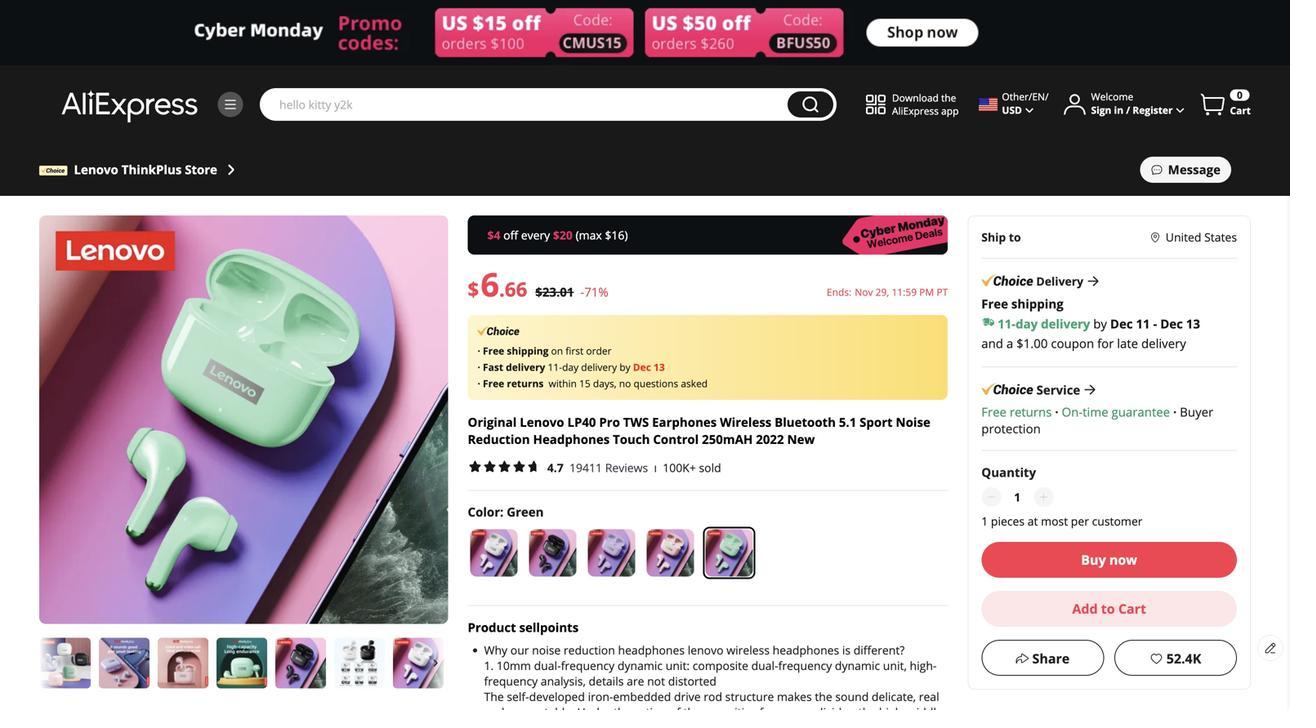 Task type: vqa. For each thing, say whether or not it's contained in the screenshot.
Product
yes



Task type: locate. For each thing, give the bounding box(es) containing it.
0 horizontal spatial dynamic
[[618, 659, 663, 674]]

/ for en
[[1045, 90, 1049, 103]]

1 vertical spatial cart
[[1118, 600, 1146, 618]]

day up $1.00
[[1016, 316, 1038, 332]]

shipping down delivery
[[1012, 296, 1064, 312]]

the right the download
[[941, 91, 956, 104]]

download the aliexpress app
[[892, 91, 959, 117]]

0
[[1237, 88, 1243, 102]]

shipping
[[1012, 296, 1064, 312], [507, 344, 549, 358]]

sellpoints
[[519, 620, 579, 637]]

11- inside · free shipping on first order · fast delivery 11-day delivery by dec 13 · free returns within 15 days, no questions asked
[[548, 361, 562, 374]]

cart
[[1230, 104, 1251, 117], [1118, 600, 1146, 618]]

to right add
[[1101, 600, 1115, 618]]

cart down 0
[[1230, 104, 1251, 117]]

1 vertical spatial lenovo
[[520, 414, 564, 431]]

11- down on
[[548, 361, 562, 374]]

dynamic up embedded
[[618, 659, 663, 674]]

real
[[919, 690, 939, 705]]

high- right unit,
[[910, 659, 937, 674]]

and left 'self-'
[[484, 705, 505, 711]]

0 horizontal spatial by
[[620, 361, 631, 374]]

service
[[1037, 382, 1080, 399]]

0 horizontal spatial dec
[[633, 361, 651, 374]]

- right "11"
[[1153, 316, 1157, 332]]

buy now
[[1081, 551, 1137, 569]]

day down the first
[[562, 361, 579, 374]]

0 horizontal spatial 11-
[[548, 361, 562, 374]]

tws
[[623, 414, 649, 431]]

at
[[1028, 514, 1038, 529]]

13 up questions
[[654, 361, 665, 374]]

dual- right our
[[534, 659, 561, 674]]

0 vertical spatial returns
[[507, 377, 544, 391]]

2 dual- from the left
[[751, 659, 778, 674]]

cart inside button
[[1118, 600, 1146, 618]]

1 horizontal spatial high-
[[910, 659, 937, 674]]

lenovo
[[74, 161, 118, 178], [520, 414, 564, 431]]

1 horizontal spatial -
[[1153, 316, 1157, 332]]

lenovo left thinkplus
[[74, 161, 118, 178]]

within
[[549, 377, 577, 391]]

· left the on-
[[1055, 404, 1059, 421]]

1 vertical spatial 13
[[654, 361, 665, 374]]

add to cart
[[1072, 600, 1146, 618]]

and
[[982, 335, 1003, 352], [484, 705, 505, 711]]

the right of
[[684, 705, 701, 711]]

0 vertical spatial cart
[[1230, 104, 1251, 117]]

0 horizontal spatial and
[[484, 705, 505, 711]]

returns left within
[[507, 377, 544, 391]]

1 vertical spatial 11-
[[548, 361, 562, 374]]

composite
[[693, 659, 748, 674]]

distorted
[[668, 674, 717, 690]]

1 horizontal spatial 13
[[1186, 316, 1200, 332]]

cart right add
[[1118, 600, 1146, 618]]

en
[[1032, 90, 1045, 103]]

delivery right fast
[[506, 361, 545, 374]]

delicate,
[[872, 690, 916, 705]]

download
[[892, 91, 939, 104]]

2 horizontal spatial dec
[[1160, 316, 1183, 332]]

- right $23.01
[[580, 284, 584, 301]]

capacitive
[[704, 705, 757, 711]]

0 vertical spatial 13
[[1186, 316, 1200, 332]]

-
[[580, 284, 584, 301], [1153, 316, 1157, 332]]

free up a
[[982, 296, 1008, 312]]

to right ship
[[1009, 230, 1021, 245]]

sold
[[699, 460, 721, 476]]

color : green
[[468, 504, 544, 521]]

1 vertical spatial day
[[562, 361, 579, 374]]

0 horizontal spatial day
[[562, 361, 579, 374]]

1 vertical spatial high-
[[879, 705, 906, 711]]

1 horizontal spatial shipping
[[1012, 296, 1064, 312]]

1 horizontal spatial dynamic
[[835, 659, 880, 674]]

1 vertical spatial and
[[484, 705, 505, 711]]

buyer
[[1180, 404, 1214, 421]]

6
[[481, 262, 499, 306], [505, 276, 516, 303], [516, 276, 527, 303]]

dec right "11"
[[1160, 316, 1183, 332]]

1 horizontal spatial to
[[1101, 600, 1115, 618]]

off
[[503, 228, 518, 243]]

united states
[[1166, 230, 1237, 245]]

now
[[1110, 551, 1137, 569]]

13 right "11"
[[1186, 316, 1200, 332]]

100k+
[[663, 460, 696, 476]]

1 vertical spatial -
[[1153, 316, 1157, 332]]

dual- up structure
[[751, 659, 778, 674]]

1 horizontal spatial dec
[[1110, 316, 1133, 332]]

11- up a
[[998, 316, 1016, 332]]

free up fast
[[483, 344, 504, 358]]

1 horizontal spatial dual-
[[751, 659, 778, 674]]

buyer protection
[[982, 404, 1214, 437]]

0 vertical spatial shipping
[[1012, 296, 1064, 312]]

details
[[589, 674, 624, 690]]

store
[[185, 161, 217, 178]]

· up original
[[478, 377, 480, 391]]

1 horizontal spatial returns
[[1010, 404, 1052, 421]]

control
[[653, 431, 699, 448]]

self-
[[507, 690, 529, 705]]

dec up questions
[[633, 361, 651, 374]]

0 horizontal spatial shipping
[[507, 344, 549, 358]]

the left "sound"
[[815, 690, 832, 705]]

0 vertical spatial -
[[580, 284, 584, 301]]

1sqid_b image
[[223, 97, 238, 112]]

None button
[[788, 92, 833, 118]]

0 horizontal spatial high-
[[879, 705, 906, 711]]

lenovo up headphones
[[520, 414, 564, 431]]

· down $
[[478, 344, 480, 358]]

touch
[[613, 431, 650, 448]]

1 vertical spatial to
[[1101, 600, 1115, 618]]

per
[[1071, 514, 1089, 529]]

1 horizontal spatial 11-
[[998, 316, 1016, 332]]

by inside · free shipping on first order · fast delivery 11-day delivery by dec 13 · free returns within 15 days, no questions asked
[[620, 361, 631, 374]]

0 horizontal spatial to
[[1009, 230, 1021, 245]]

$1.00
[[1017, 335, 1048, 352]]

headphones
[[533, 431, 610, 448]]

0 vertical spatial lenovo
[[74, 161, 118, 178]]

/ right in
[[1126, 103, 1130, 117]]

shipping left on
[[507, 344, 549, 358]]

returns down service at the right of page
[[1010, 404, 1052, 421]]

1 horizontal spatial and
[[982, 335, 1003, 352]]

fast
[[483, 361, 503, 374]]

1 vertical spatial by
[[620, 361, 631, 374]]

in
[[1114, 103, 1124, 117]]

0 horizontal spatial -
[[580, 284, 584, 301]]

earphones
[[652, 414, 717, 431]]

- for 6
[[580, 284, 584, 301]]

None text field
[[1004, 488, 1031, 507]]

1 horizontal spatial /
[[1126, 103, 1130, 117]]

sport
[[860, 414, 893, 431]]

the right divider,
[[859, 705, 876, 711]]

to inside button
[[1101, 600, 1115, 618]]

0 horizontal spatial 13
[[654, 361, 665, 374]]

0 horizontal spatial dual-
[[534, 659, 561, 674]]

dec up late
[[1110, 316, 1133, 332]]

and left a
[[982, 335, 1003, 352]]

0 horizontal spatial /
[[1045, 90, 1049, 103]]

0 horizontal spatial returns
[[507, 377, 544, 391]]

/ right other/
[[1045, 90, 1049, 103]]

noise
[[896, 414, 931, 431]]

new
[[787, 431, 815, 448]]

product
[[468, 620, 516, 637]]

1 vertical spatial shipping
[[507, 344, 549, 358]]

lenovo wireless headphones
[[688, 643, 839, 659]]

makes
[[777, 690, 812, 705]]

71%
[[584, 284, 609, 301]]

13 inside · free shipping on first order · fast delivery 11-day delivery by dec 13 · free returns within 15 days, no questions asked
[[654, 361, 665, 374]]

0 horizontal spatial cart
[[1118, 600, 1146, 618]]

.
[[499, 276, 505, 303]]

1 vertical spatial returns
[[1010, 404, 1052, 421]]

order
[[586, 344, 612, 358]]

first
[[566, 344, 584, 358]]

0 vertical spatial day
[[1016, 316, 1038, 332]]

high-
[[910, 659, 937, 674], [879, 705, 906, 711]]

4.7 19411 reviews ౹ 100k+ sold
[[547, 460, 721, 476]]

1 horizontal spatial by
[[1094, 316, 1107, 332]]

:
[[500, 504, 504, 521]]

pt
[[937, 286, 948, 299]]

delivery
[[1041, 316, 1090, 332], [1142, 335, 1186, 352], [506, 361, 545, 374], [581, 361, 617, 374]]

0 vertical spatial high-
[[910, 659, 937, 674]]

sound
[[835, 690, 869, 705]]

1 horizontal spatial lenovo
[[520, 414, 564, 431]]

asked
[[681, 377, 708, 391]]

day inside · free shipping on first order · fast delivery 11-day delivery by dec 13 · free returns within 15 days, no questions asked
[[562, 361, 579, 374]]

0 vertical spatial and
[[982, 335, 1003, 352]]

noise reduction headphones
[[532, 643, 685, 659]]

high- left 'real'
[[879, 705, 906, 711]]

delivery
[[1036, 274, 1084, 289]]

add
[[1072, 600, 1098, 618]]

- inside $ 6 . 6 6 $23.01 -71%
[[580, 284, 584, 301]]

unit,
[[883, 659, 907, 674]]

lenovo thinkplus store link
[[74, 160, 240, 180]]

0 vertical spatial to
[[1009, 230, 1021, 245]]

the
[[941, 91, 956, 104], [815, 690, 832, 705], [614, 705, 631, 711], [684, 705, 701, 711], [859, 705, 876, 711]]

ship to
[[982, 230, 1021, 245]]

under
[[577, 705, 611, 711]]

by up no
[[620, 361, 631, 374]]

·
[[478, 344, 480, 358], [478, 361, 480, 374], [478, 377, 480, 391], [1055, 404, 1059, 421], [1173, 404, 1177, 421]]

returns
[[507, 377, 544, 391], [1010, 404, 1052, 421]]

dynamic up "sound"
[[835, 659, 880, 674]]

delivery down order
[[581, 361, 617, 374]]

by up for
[[1094, 316, 1107, 332]]

free shipping
[[982, 296, 1064, 312]]

11:59
[[892, 286, 917, 299]]

15
[[579, 377, 591, 391]]



Task type: describe. For each thing, give the bounding box(es) containing it.
52.4k
[[1167, 650, 1201, 668]]

is
[[842, 643, 851, 659]]

1 dual- from the left
[[534, 659, 561, 674]]

divider,
[[816, 705, 856, 711]]

the inside download the aliexpress app
[[941, 91, 956, 104]]

and inside product sellpoints why our noise reduction headphones lenovo wireless headphones is different? 1. 10mm dual-frequency dynamic unit: composite dual-frequency dynamic unit, high- frequency analysis, details are not distorted the self-developed iron-embedded drive rod structure makes the sound delicate, real and more stable. under the action of the capacitive frequency divider, the high-mi
[[484, 705, 505, 711]]

reviews
[[605, 460, 648, 476]]

· left fast
[[478, 361, 480, 374]]

customer
[[1092, 514, 1143, 529]]

why
[[484, 643, 508, 659]]

0 cart
[[1230, 88, 1251, 117]]

0 vertical spatial by
[[1094, 316, 1107, 332]]

every
[[521, 228, 550, 243]]

lenovo thinkplus store
[[74, 161, 217, 178]]

/ for in
[[1126, 103, 1130, 117]]

green
[[507, 504, 544, 521]]

other/
[[1002, 90, 1032, 103]]

and a $1.00 coupon for late delivery
[[982, 335, 1189, 352]]

frequency up makes
[[778, 659, 832, 674]]

welcome
[[1091, 90, 1134, 103]]

free returns · on-time guarantee ·
[[982, 404, 1177, 421]]

hello kitty y2k text field
[[271, 96, 779, 113]]

drive
[[674, 690, 701, 705]]

29,
[[876, 286, 889, 299]]

on-
[[1062, 404, 1083, 421]]

$ 6 . 6 6 $23.01 -71%
[[468, 262, 609, 306]]

message button
[[1140, 157, 1231, 183]]

our
[[511, 643, 529, 659]]

sign
[[1091, 103, 1112, 117]]

0 horizontal spatial lenovo
[[74, 161, 118, 178]]

register
[[1133, 103, 1173, 117]]

color
[[468, 504, 500, 521]]

quantity
[[982, 464, 1036, 481]]

for
[[1097, 335, 1114, 352]]

1
[[982, 514, 988, 529]]

free down fast
[[483, 377, 504, 391]]

lp40
[[567, 414, 596, 431]]

delivery down "11"
[[1142, 335, 1186, 352]]

analysis,
[[541, 674, 586, 690]]

returns inside · free shipping on first order · fast delivery 11-day delivery by dec 13 · free returns within 15 days, no questions asked
[[507, 377, 544, 391]]

1 dynamic from the left
[[618, 659, 663, 674]]

different?
[[854, 643, 905, 659]]

pieces
[[991, 514, 1025, 529]]

united
[[1166, 230, 1202, 245]]

coupon
[[1051, 335, 1094, 352]]

delivery up coupon
[[1041, 316, 1090, 332]]

$4 off every $20 (max $16 )
[[487, 228, 628, 243]]

(max
[[576, 228, 602, 243]]

11-day delivery by dec 11 - dec 13
[[998, 316, 1200, 332]]

0 vertical spatial 11-
[[998, 316, 1016, 332]]

buy now button
[[982, 542, 1237, 578]]

rod
[[704, 690, 722, 705]]

pm
[[919, 286, 934, 299]]

2022
[[756, 431, 784, 448]]

thinkplus
[[122, 161, 182, 178]]

time
[[1083, 404, 1109, 421]]

· left buyer
[[1173, 404, 1177, 421]]

free up the quantity
[[982, 404, 1007, 421]]

questions
[[634, 377, 678, 391]]

shipping inside · free shipping on first order · fast delivery 11-day delivery by dec 13 · free returns within 15 days, no questions asked
[[507, 344, 549, 358]]

bluetooth
[[775, 414, 836, 431]]

other/ en /
[[1002, 90, 1049, 103]]

· free shipping on first order · fast delivery 11-day delivery by dec 13 · free returns within 15 days, no questions asked
[[478, 344, 708, 391]]

pro
[[599, 414, 620, 431]]

share
[[1032, 650, 1070, 668]]

ends:
[[827, 286, 852, 299]]

sign in / register
[[1091, 103, 1173, 117]]

on
[[551, 344, 563, 358]]

guarantee
[[1112, 404, 1170, 421]]

nov
[[855, 286, 873, 299]]

structure
[[725, 690, 774, 705]]

wireless
[[720, 414, 772, 431]]

the right iron-
[[614, 705, 631, 711]]

the
[[484, 690, 504, 705]]

lenovo inside 'original lenovo lp40 pro tws earphones wireless bluetooth 5.1 sport noise reduction headphones touch control 250mah 2022 new'
[[520, 414, 564, 431]]

protection
[[982, 421, 1041, 437]]

frequency up iron-
[[561, 659, 615, 674]]

1 horizontal spatial day
[[1016, 316, 1038, 332]]

$20
[[553, 228, 573, 243]]

states
[[1205, 230, 1237, 245]]

action
[[634, 705, 667, 711]]

to for add
[[1101, 600, 1115, 618]]

aliexpress
[[892, 104, 939, 117]]

a
[[1007, 335, 1013, 352]]

more
[[508, 705, 536, 711]]

frequency left divider,
[[760, 705, 813, 711]]

of
[[670, 705, 681, 711]]

$
[[468, 276, 479, 303]]

19411 reviews link
[[564, 460, 648, 476]]

no
[[619, 377, 631, 391]]

1 horizontal spatial cart
[[1230, 104, 1251, 117]]

౹
[[654, 460, 657, 476]]

late
[[1117, 335, 1138, 352]]

11
[[1136, 316, 1150, 332]]

product sellpoints why our noise reduction headphones lenovo wireless headphones is different? 1. 10mm dual-frequency dynamic unit: composite dual-frequency dynamic unit, high- frequency analysis, details are not distorted the self-developed iron-embedded drive rod structure makes the sound delicate, real and more stable. under the action of the capacitive frequency divider, the high-mi
[[468, 620, 949, 711]]

buy
[[1081, 551, 1106, 569]]

1 pieces at most per customer
[[982, 514, 1143, 529]]

ship
[[982, 230, 1006, 245]]

2 dynamic from the left
[[835, 659, 880, 674]]

- for day
[[1153, 316, 1157, 332]]

to for ship
[[1009, 230, 1021, 245]]

days,
[[593, 377, 617, 391]]

dec inside · free shipping on first order · fast delivery 11-day delivery by dec 13 · free returns within 15 days, no questions asked
[[633, 361, 651, 374]]

frequency up "more"
[[484, 674, 538, 690]]

stable.
[[539, 705, 574, 711]]

ends: nov 29, 11:59 pm pt
[[827, 286, 948, 299]]

original lenovo lp40 pro tws earphones wireless bluetooth 5.1 sport noise reduction headphones touch control 250mah 2022 new
[[468, 414, 931, 448]]



